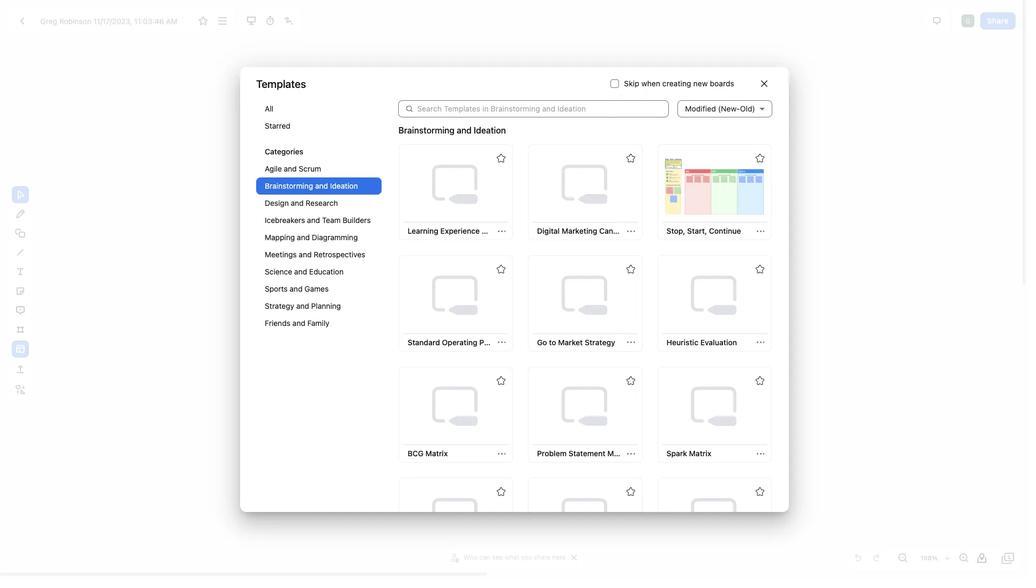 Task type: describe. For each thing, give the bounding box(es) containing it.
operating
[[442, 338, 478, 347]]

to
[[549, 338, 557, 347]]

star this whiteboard image for heuristic evaluation
[[756, 265, 765, 274]]

spark
[[667, 449, 688, 458]]

standard operating procedure button
[[404, 334, 516, 351]]

thumbnail for stop, start, continue image
[[664, 156, 766, 216]]

skip
[[625, 79, 640, 88]]

mapping and diagramming
[[265, 233, 358, 242]]

card for template problem statement map element
[[528, 367, 643, 463]]

templates image
[[14, 343, 27, 356]]

you
[[522, 554, 532, 562]]

thumbnail for bcg matrix image
[[405, 379, 507, 439]]

card for template vision board element
[[658, 478, 772, 574]]

card for template outcome mapping element
[[399, 478, 513, 574]]

star this whiteboard image for bcg matrix
[[497, 377, 506, 385]]

card for template digital marketing canvas element
[[528, 144, 643, 241]]

who can see what you share here
[[464, 554, 566, 562]]

problem statement map button
[[533, 445, 625, 463]]

here
[[553, 554, 566, 562]]

card for template go to market strategy element
[[528, 256, 643, 352]]

icebreakers
[[265, 216, 305, 225]]

share
[[534, 554, 551, 562]]

thumbnail for standard operating procedure image
[[405, 267, 507, 327]]

who
[[464, 554, 478, 562]]

brainstorming inside categories element
[[265, 181, 313, 190]]

icebreakers and team builders
[[265, 216, 371, 225]]

new
[[694, 79, 708, 88]]

starred
[[265, 121, 291, 130]]

retrospectives
[[314, 250, 366, 259]]

laser image
[[283, 14, 296, 27]]

all
[[265, 104, 274, 113]]

standard operating procedure
[[408, 338, 516, 347]]

categories
[[265, 147, 304, 156]]

canvas for learning experience canvas
[[482, 227, 508, 236]]

thumbnail for vision board image
[[664, 490, 766, 550]]

strategy inside categories element
[[265, 301, 294, 311]]

continue
[[710, 227, 742, 236]]

(new-
[[719, 104, 741, 113]]

thumbnail for sipoc diagram image
[[535, 490, 637, 550]]

brainstorming and ideation status
[[399, 124, 506, 137]]

see
[[493, 554, 503, 562]]

brainstorming and ideation inside categories element
[[265, 181, 358, 190]]

share button
[[981, 12, 1017, 30]]

card for template bcg matrix element
[[399, 367, 513, 463]]

stop, start, continue button
[[663, 223, 746, 240]]

star this whiteboard image for go to market strategy
[[627, 265, 635, 274]]

star this whiteboard image inside the card for template outcome mapping element
[[497, 488, 506, 496]]

go to market strategy
[[537, 338, 616, 347]]

go to market strategy button
[[533, 334, 620, 351]]

more options for digital marketing canvas image
[[628, 227, 636, 235]]

categories element
[[256, 100, 382, 343]]

map
[[608, 449, 623, 458]]

sports
[[265, 284, 288, 293]]

meetings
[[265, 250, 297, 259]]

more options for stop, start, continue image
[[757, 227, 765, 235]]

scrum
[[299, 164, 321, 173]]

more options image
[[216, 14, 229, 27]]

mapping
[[265, 233, 295, 242]]

more options for heuristic evaluation image
[[757, 339, 765, 347]]

design
[[265, 198, 289, 208]]

heuristic
[[667, 338, 699, 347]]

heuristic evaluation button
[[663, 334, 742, 351]]

card for template stop, start, continue element
[[658, 144, 772, 241]]

stop,
[[667, 227, 686, 236]]

procedure
[[480, 338, 516, 347]]

agile
[[265, 164, 282, 173]]

spark matrix
[[667, 449, 712, 458]]

digital
[[537, 227, 560, 236]]

skip when creating new boards
[[625, 79, 735, 88]]

old)
[[741, 104, 756, 113]]

matrix for bcg matrix
[[426, 449, 448, 458]]

friends and family
[[265, 319, 330, 328]]

bcg
[[408, 449, 424, 458]]

learning experience canvas button
[[404, 223, 508, 240]]

100
[[921, 555, 933, 562]]

canvas for digital marketing canvas
[[600, 227, 626, 236]]

agile and scrum
[[265, 164, 321, 173]]

card for template standard operating procedure element
[[399, 256, 516, 352]]

thumbnail for heuristic evaluation image
[[664, 267, 766, 327]]

star this whiteboard image for standard operating procedure
[[497, 265, 506, 274]]

star this whiteboard image inside 'card for template sipoc diagram' element
[[627, 488, 635, 496]]

ideation inside status
[[474, 126, 506, 135]]

card for template sipoc diagram element
[[528, 478, 643, 574]]

card for template spark matrix element
[[658, 367, 772, 463]]

modified (new-old) button
[[678, 91, 773, 126]]

star this whiteboard image for digital marketing canvas
[[627, 154, 635, 163]]

more options for learning experience canvas image
[[498, 227, 506, 235]]

thumbnail for spark matrix image
[[664, 379, 766, 439]]

present image
[[245, 14, 258, 27]]

comment panel image
[[931, 14, 944, 27]]

science and education
[[265, 267, 344, 276]]



Task type: vqa. For each thing, say whether or not it's contained in the screenshot.
Create a note
no



Task type: locate. For each thing, give the bounding box(es) containing it.
1 horizontal spatial matrix
[[690, 449, 712, 458]]

start,
[[688, 227, 708, 236]]

0 horizontal spatial matrix
[[426, 449, 448, 458]]

brainstorming
[[399, 126, 455, 135], [265, 181, 313, 190]]

creating
[[663, 79, 692, 88]]

research
[[306, 198, 338, 208]]

games
[[305, 284, 329, 293]]

card for template learning experience canvas element
[[399, 144, 513, 241]]

brainstorming and ideation element
[[398, 143, 774, 579]]

upload pdfs and images image
[[14, 363, 27, 376]]

more options for spark matrix image
[[757, 450, 765, 458]]

ideation inside categories element
[[330, 181, 358, 190]]

Search Templates in Brainstorming and Ideation text field
[[418, 100, 670, 117]]

strategy
[[265, 301, 294, 311], [585, 338, 616, 347]]

1 horizontal spatial brainstorming
[[399, 126, 455, 135]]

star this whiteboard image inside 'card for template problem statement map' element
[[627, 377, 635, 385]]

science
[[265, 267, 292, 276]]

star this whiteboard image inside card for template stop, start, continue element
[[756, 154, 765, 163]]

family
[[308, 319, 330, 328]]

0 horizontal spatial strategy
[[265, 301, 294, 311]]

spark matrix button
[[663, 445, 716, 463]]

star this whiteboard image inside card for template digital marketing canvas element
[[627, 154, 635, 163]]

problem
[[537, 449, 567, 458]]

matrix right 'bcg'
[[426, 449, 448, 458]]

star this whiteboard image down more options for problem statement map icon
[[627, 488, 635, 496]]

friends
[[265, 319, 291, 328]]

planning
[[311, 301, 341, 311]]

more options for standard operating procedure image
[[498, 339, 506, 347]]

market
[[559, 338, 583, 347]]

thumbnail for outcome mapping image
[[405, 490, 507, 550]]

modified
[[686, 104, 717, 113]]

star this whiteboard image
[[756, 265, 765, 274], [627, 377, 635, 385], [756, 377, 765, 385], [497, 488, 506, 496], [627, 488, 635, 496]]

0 vertical spatial ideation
[[474, 126, 506, 135]]

canvas
[[482, 227, 508, 236], [600, 227, 626, 236]]

go
[[537, 338, 548, 347]]

strategy inside button
[[585, 338, 616, 347]]

star this whiteboard image down more options for go to market strategy icon
[[627, 377, 635, 385]]

team
[[322, 216, 341, 225]]

canvas inside the 'digital marketing canvas' button
[[600, 227, 626, 236]]

diagramming
[[312, 233, 358, 242]]

1 horizontal spatial brainstorming and ideation
[[399, 126, 506, 135]]

star this whiteboard image down more options for stop, start, continue image
[[756, 265, 765, 274]]

experience
[[441, 227, 480, 236]]

brainstorming and ideation
[[399, 126, 506, 135], [265, 181, 358, 190]]

1 horizontal spatial strategy
[[585, 338, 616, 347]]

more options for problem statement map image
[[628, 450, 636, 458]]

matrix
[[426, 449, 448, 458], [690, 449, 712, 458]]

education
[[309, 267, 344, 276]]

1 vertical spatial strategy
[[585, 338, 616, 347]]

thumbnail for go to market strategy image
[[535, 267, 637, 327]]

matrix right spark
[[690, 449, 712, 458]]

0 horizontal spatial brainstorming and ideation
[[265, 181, 358, 190]]

canvas right the experience
[[482, 227, 508, 236]]

star this whiteboard image inside card for template heuristic evaluation 'element'
[[756, 265, 765, 274]]

can
[[480, 554, 491, 562]]

1 vertical spatial ideation
[[330, 181, 358, 190]]

heuristic evaluation
[[667, 338, 738, 347]]

%
[[933, 555, 939, 562]]

100 %
[[921, 555, 939, 562]]

0 vertical spatial strategy
[[265, 301, 294, 311]]

brainstorming inside brainstorming and ideation status
[[399, 126, 455, 135]]

1 vertical spatial brainstorming
[[265, 181, 313, 190]]

more options for go to market strategy image
[[628, 339, 636, 347]]

more options for bcg matrix image
[[498, 450, 506, 458]]

star this whiteboard image down more options for heuristic evaluation icon
[[756, 377, 765, 385]]

share
[[988, 16, 1010, 25]]

standard
[[408, 338, 440, 347]]

star this whiteboard image inside card for template learning experience canvas element
[[497, 154, 506, 163]]

thumbnail for digital marketing canvas image
[[535, 156, 637, 216]]

zoom out image
[[897, 552, 910, 565]]

stop, start, continue
[[667, 227, 742, 236]]

when
[[642, 79, 661, 88]]

templates
[[256, 78, 306, 90]]

strategy up friends
[[265, 301, 294, 311]]

0 horizontal spatial brainstorming
[[265, 181, 313, 190]]

pages image
[[1003, 552, 1015, 565]]

dashboard image
[[16, 14, 28, 27]]

statement
[[569, 449, 606, 458]]

star this whiteboard image
[[197, 14, 210, 27], [497, 154, 506, 163], [627, 154, 635, 163], [756, 154, 765, 163], [497, 265, 506, 274], [627, 265, 635, 274], [497, 377, 506, 385], [756, 488, 765, 496]]

1 vertical spatial brainstorming and ideation
[[265, 181, 358, 190]]

bcg matrix button
[[404, 445, 452, 463]]

star this whiteboard image inside the card for template bcg matrix element
[[497, 377, 506, 385]]

bcg matrix
[[408, 449, 448, 458]]

matrix inside button
[[426, 449, 448, 458]]

star this whiteboard image for problem statement map
[[627, 377, 635, 385]]

boards
[[710, 79, 735, 88]]

star this whiteboard image for learning experience canvas
[[497, 154, 506, 163]]

who can see what you share here button
[[449, 550, 569, 566]]

and
[[457, 126, 472, 135], [284, 164, 297, 173], [315, 181, 328, 190], [291, 198, 304, 208], [307, 216, 320, 225], [297, 233, 310, 242], [299, 250, 312, 259], [294, 267, 307, 276], [290, 284, 303, 293], [297, 301, 309, 311], [293, 319, 306, 328]]

1 canvas from the left
[[482, 227, 508, 236]]

strategy right market
[[585, 338, 616, 347]]

star this whiteboard image for spark matrix
[[756, 377, 765, 385]]

digital marketing canvas button
[[533, 223, 626, 240]]

sports and games
[[265, 284, 329, 293]]

evaluation
[[701, 338, 738, 347]]

thumbnail for learning experience canvas image
[[405, 156, 507, 216]]

thumbnail for problem statement map image
[[535, 379, 637, 439]]

strategy and planning
[[265, 301, 341, 311]]

2 matrix from the left
[[690, 449, 712, 458]]

star this whiteboard image inside card for template vision board element
[[756, 488, 765, 496]]

0 horizontal spatial ideation
[[330, 181, 358, 190]]

1 horizontal spatial ideation
[[474, 126, 506, 135]]

matrix inside button
[[690, 449, 712, 458]]

star this whiteboard image for stop, start, continue
[[756, 154, 765, 163]]

timer image
[[264, 14, 277, 27]]

ideation
[[474, 126, 506, 135], [330, 181, 358, 190]]

meetings and retrospectives
[[265, 250, 366, 259]]

0 horizontal spatial canvas
[[482, 227, 508, 236]]

Document name text field
[[32, 12, 193, 30]]

zoom in image
[[958, 552, 971, 565]]

canvas left more options for digital marketing canvas image
[[600, 227, 626, 236]]

learning
[[408, 227, 439, 236]]

digital marketing canvas
[[537, 227, 626, 236]]

0 vertical spatial brainstorming
[[399, 126, 455, 135]]

more tools image
[[14, 384, 27, 396]]

learning experience canvas
[[408, 227, 508, 236]]

modified (new-old)
[[686, 104, 756, 113]]

problem statement map
[[537, 449, 623, 458]]

design and research
[[265, 198, 338, 208]]

1 matrix from the left
[[426, 449, 448, 458]]

what
[[505, 554, 520, 562]]

builders
[[343, 216, 371, 225]]

1 horizontal spatial canvas
[[600, 227, 626, 236]]

0 vertical spatial brainstorming and ideation
[[399, 126, 506, 135]]

star this whiteboard image inside card for template spark matrix element
[[756, 377, 765, 385]]

2 canvas from the left
[[600, 227, 626, 236]]

star this whiteboard image down 'more options for bcg matrix' icon
[[497, 488, 506, 496]]

and inside status
[[457, 126, 472, 135]]

matrix for spark matrix
[[690, 449, 712, 458]]

canvas inside learning experience canvas button
[[482, 227, 508, 236]]

marketing
[[562, 227, 598, 236]]

card for template heuristic evaluation element
[[658, 256, 772, 352]]



